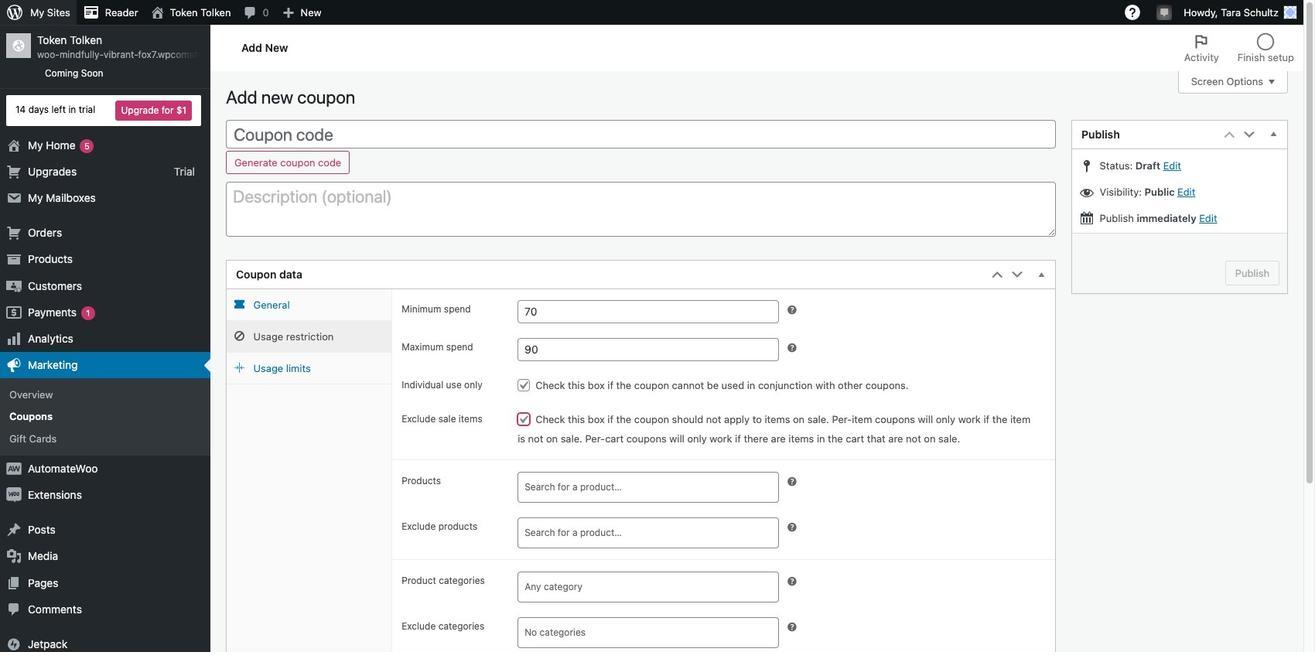 Task type: describe. For each thing, give the bounding box(es) containing it.
1 cart from the left
[[605, 433, 624, 445]]

publish immediately edit
[[1098, 212, 1218, 224]]

analytics
[[28, 332, 73, 345]]

0
[[263, 6, 269, 19]]

0 vertical spatial will
[[919, 414, 934, 426]]

toolbar navigation
[[0, 0, 1304, 28]]

1 vertical spatial coupons
[[627, 433, 667, 445]]

finish
[[1238, 51, 1266, 63]]

publish for publish
[[1082, 128, 1121, 141]]

usage limits link
[[227, 353, 392, 385]]

2 item from the left
[[1011, 414, 1031, 426]]

to
[[753, 414, 762, 426]]

limits
[[286, 362, 311, 375]]

add for add new coupon
[[226, 87, 257, 108]]

products link
[[0, 246, 211, 273]]

general link
[[227, 290, 392, 321]]

data
[[279, 268, 303, 281]]

usage for usage limits
[[254, 362, 283, 375]]

search for a product… text field for exclude products
[[523, 523, 782, 544]]

usage restriction
[[254, 331, 334, 343]]

this field allows you to set the maximum spend (subtotal) allowed when using the coupon. image
[[786, 342, 799, 355]]

pages
[[28, 576, 58, 590]]

my mailboxes
[[28, 191, 96, 204]]

check this box if the coupon cannot be used in conjunction with other coupons.
[[536, 379, 909, 392]]

products inside main menu navigation
[[28, 253, 73, 266]]

howdy,
[[1185, 6, 1219, 19]]

items up products that the coupon will be applied to, or that need to be in the cart in order for the "fixed cart discount" to be applied. image
[[789, 433, 815, 445]]

0 vertical spatial code
[[296, 125, 333, 145]]

activity button
[[1176, 25, 1229, 71]]

status: draft edit
[[1098, 159, 1182, 172]]

posts
[[28, 523, 56, 537]]

notification image
[[1159, 5, 1171, 18]]

14
[[15, 104, 26, 115]]

items right "to"
[[765, 414, 791, 426]]

0 horizontal spatial new
[[265, 41, 288, 54]]

gift cards link
[[0, 428, 211, 450]]

1 are from the left
[[771, 433, 786, 445]]

in inside navigation
[[68, 104, 76, 115]]

1 vertical spatial code
[[318, 157, 342, 169]]

1 vertical spatial only
[[936, 414, 956, 426]]

products that the coupon will not be applied to, or that cannot be in the cart in order for the "fixed cart discount" to be applied. image
[[786, 522, 799, 534]]

howdy, tara schultz
[[1185, 6, 1280, 19]]

tab list containing activity
[[1176, 25, 1304, 71]]

customers link
[[0, 273, 211, 299]]

extensions link
[[0, 482, 211, 509]]

should
[[672, 414, 704, 426]]

minimum
[[402, 304, 442, 315]]

Any category text field
[[523, 577, 782, 599]]

14 days left in trial
[[15, 104, 95, 115]]

add new
[[242, 41, 288, 54]]

main menu navigation
[[0, 25, 243, 653]]

token for token tolken woo-mindfully-vibrant-fox7.wpcomstaging.com coming soon
[[37, 33, 67, 46]]

this field allows you to set the minimum spend (subtotal) allowed to use the coupon. image
[[786, 304, 799, 317]]

1 horizontal spatial on
[[793, 414, 805, 426]]

coupon for coupon code
[[234, 125, 293, 145]]

exclude sale items
[[402, 414, 483, 425]]

2 are from the left
[[889, 433, 904, 445]]

screen options
[[1192, 75, 1264, 88]]

box for check this box if the coupon should not apply to items on sale. per-item coupons will only work if the item is not on sale. per-cart coupons will only work if there are items in the cart that are not on sale.
[[588, 414, 605, 426]]

overview
[[9, 389, 53, 401]]

new
[[261, 87, 294, 108]]

coupons.
[[866, 379, 909, 392]]

coupons link
[[0, 406, 211, 428]]

0 horizontal spatial not
[[528, 433, 544, 445]]

No categories text field
[[523, 623, 782, 644]]

coming
[[45, 67, 78, 79]]

options
[[1227, 75, 1264, 88]]

upgrade for $1
[[121, 104, 187, 116]]

days
[[28, 104, 49, 115]]

my for my mailboxes
[[28, 191, 43, 204]]

product
[[402, 575, 436, 587]]

pages link
[[0, 570, 211, 597]]

general
[[254, 299, 290, 311]]

upgrade for $1 button
[[116, 100, 192, 120]]

box for check this box if the coupon cannot be used in conjunction with other coupons.
[[588, 379, 605, 392]]

mindfully-
[[60, 49, 104, 61]]

add new coupon
[[226, 87, 355, 108]]

exclude for exclude categories
[[402, 621, 436, 633]]

1 item from the left
[[852, 414, 873, 426]]

in inside "check this box if the coupon should not apply to items on sale. per-item coupons will only work if the item is not on sale. per-cart coupons will only work if there are items in the cart that are not on sale."
[[817, 433, 826, 445]]

cannot
[[672, 379, 705, 392]]

tolken for token tolken
[[201, 6, 231, 19]]

gift
[[9, 432, 26, 445]]

0 horizontal spatial on
[[546, 433, 558, 445]]

my sites
[[30, 6, 70, 19]]

generate
[[235, 157, 278, 169]]

0 horizontal spatial only
[[465, 379, 483, 391]]

for
[[162, 104, 174, 116]]

product categories that the coupon will not be applied to, or that cannot be in the cart in order for the "fixed cart discount" to be applied. image
[[786, 622, 799, 634]]

home
[[46, 138, 76, 151]]

automatewoo link
[[0, 456, 211, 482]]

Description (optional) text field
[[226, 182, 1057, 237]]

cards
[[29, 432, 57, 445]]

upgrades
[[28, 165, 77, 178]]

overview link
[[0, 384, 211, 406]]

Coupon code text field
[[226, 120, 1057, 149]]

my home 5
[[28, 138, 90, 151]]

token tolken
[[170, 6, 231, 19]]

1 horizontal spatial sale.
[[808, 414, 830, 426]]

orders
[[28, 226, 62, 239]]

2 horizontal spatial sale.
[[939, 433, 961, 445]]

add for add new
[[242, 41, 262, 54]]

fox7.wpcomstaging.com
[[138, 49, 243, 61]]

edit button for status: draft edit
[[1164, 159, 1182, 172]]

0 horizontal spatial sale.
[[561, 433, 583, 445]]

my for my home 5
[[28, 138, 43, 151]]

orders link
[[0, 220, 211, 246]]

Individual use only checkbox
[[518, 379, 530, 392]]

reader link
[[76, 0, 144, 25]]

items right sale at the left of the page
[[459, 414, 483, 425]]

token tolken woo-mindfully-vibrant-fox7.wpcomstaging.com coming soon
[[37, 33, 243, 79]]

trial
[[79, 104, 95, 115]]

immediately
[[1137, 212, 1197, 224]]

draft
[[1136, 159, 1161, 172]]

extensions
[[28, 488, 82, 502]]

schultz
[[1244, 6, 1280, 19]]

products that the coupon will be applied to, or that need to be in the cart in order for the "fixed cart discount" to be applied. image
[[786, 476, 799, 488]]



Task type: vqa. For each thing, say whether or not it's contained in the screenshot.
right NOT
yes



Task type: locate. For each thing, give the bounding box(es) containing it.
payments 1
[[28, 306, 90, 319]]

product categories
[[402, 575, 485, 587]]

not right that
[[906, 433, 922, 445]]

0 vertical spatial add
[[242, 41, 262, 54]]

products up 'exclude products'
[[402, 475, 441, 487]]

code
[[296, 125, 333, 145], [318, 157, 342, 169]]

coupon code
[[234, 125, 333, 145]]

search for a product… text field down should
[[523, 477, 782, 499]]

2 check from the top
[[536, 414, 565, 426]]

coupon up generate
[[234, 125, 293, 145]]

comments link
[[0, 597, 211, 623]]

1 vertical spatial in
[[748, 379, 756, 392]]

0 horizontal spatial cart
[[605, 433, 624, 445]]

1 horizontal spatial not
[[707, 414, 722, 426]]

jetpack link
[[0, 632, 211, 653]]

coupon
[[234, 125, 293, 145], [236, 268, 277, 281]]

this for check this box if the coupon cannot be used in conjunction with other coupons.
[[568, 379, 585, 392]]

0 horizontal spatial item
[[852, 414, 873, 426]]

edit for draft
[[1164, 159, 1182, 172]]

on right is
[[546, 433, 558, 445]]

1 horizontal spatial in
[[748, 379, 756, 392]]

sale. right that
[[939, 433, 961, 445]]

spend right minimum
[[444, 304, 471, 315]]

my mailboxes link
[[0, 185, 211, 211]]

0 vertical spatial new
[[301, 6, 322, 19]]

1 vertical spatial tolken
[[70, 33, 102, 46]]

add left new
[[226, 87, 257, 108]]

in down with
[[817, 433, 826, 445]]

are right that
[[889, 433, 904, 445]]

coupon data
[[236, 268, 303, 281]]

exclude for exclude products
[[402, 521, 436, 533]]

Minimum spend text field
[[518, 300, 779, 324]]

2 exclude from the top
[[402, 521, 436, 533]]

0 vertical spatial usage
[[254, 331, 283, 343]]

tolken up 'mindfully-'
[[70, 33, 102, 46]]

edit
[[1164, 159, 1182, 172], [1178, 186, 1196, 198], [1200, 212, 1218, 224]]

0 vertical spatial in
[[68, 104, 76, 115]]

used
[[722, 379, 745, 392]]

0 horizontal spatial token
[[37, 33, 67, 46]]

edit right draft
[[1164, 159, 1182, 172]]

1 vertical spatial categories
[[439, 621, 485, 633]]

sale. right is
[[561, 433, 583, 445]]

1 horizontal spatial new
[[301, 6, 322, 19]]

2 horizontal spatial on
[[925, 433, 936, 445]]

be
[[707, 379, 719, 392]]

exclude left products
[[402, 521, 436, 533]]

spend for minimum spend
[[444, 304, 471, 315]]

0 vertical spatial only
[[465, 379, 483, 391]]

2 vertical spatial only
[[688, 433, 707, 445]]

minimum spend
[[402, 304, 471, 315]]

categories down product categories
[[439, 621, 485, 633]]

publish for publish immediately edit
[[1100, 212, 1135, 224]]

will
[[919, 414, 934, 426], [670, 433, 685, 445]]

product categories that the coupon will be applied to, or that need to be in the cart in order for the "fixed cart discount" to be applied. image
[[786, 576, 799, 588]]

1 vertical spatial publish
[[1100, 212, 1135, 224]]

payments
[[28, 306, 77, 319]]

coupon for coupon data
[[236, 268, 277, 281]]

in right left
[[68, 104, 76, 115]]

1 vertical spatial will
[[670, 433, 685, 445]]

usage down the general
[[254, 331, 283, 343]]

1 horizontal spatial are
[[889, 433, 904, 445]]

usage restriction link
[[227, 321, 392, 353]]

1 vertical spatial exclude
[[402, 521, 436, 533]]

usage
[[254, 331, 283, 343], [254, 362, 283, 375]]

1 vertical spatial box
[[588, 414, 605, 426]]

1 vertical spatial new
[[265, 41, 288, 54]]

media link
[[0, 544, 211, 570]]

2 vertical spatial edit button
[[1200, 212, 1218, 224]]

this
[[568, 379, 585, 392], [568, 414, 585, 426]]

woo-
[[37, 49, 60, 61]]

2 horizontal spatial in
[[817, 433, 826, 445]]

1
[[86, 308, 90, 318]]

token for token tolken
[[170, 6, 198, 19]]

trial
[[174, 165, 195, 178]]

2 cart from the left
[[846, 433, 865, 445]]

edit button for visibility: public edit
[[1178, 186, 1196, 198]]

maximum
[[402, 342, 444, 353]]

comments
[[28, 603, 82, 616]]

on down conjunction
[[793, 414, 805, 426]]

on
[[793, 414, 805, 426], [546, 433, 558, 445], [925, 433, 936, 445]]

my left "home"
[[28, 138, 43, 151]]

screen options button
[[1179, 70, 1289, 94]]

1 vertical spatial edit button
[[1178, 186, 1196, 198]]

0 horizontal spatial work
[[710, 433, 733, 445]]

conjunction
[[759, 379, 813, 392]]

0 vertical spatial edit
[[1164, 159, 1182, 172]]

1 horizontal spatial per-
[[832, 414, 852, 426]]

products up 'customers'
[[28, 253, 73, 266]]

1 horizontal spatial token
[[170, 6, 198, 19]]

$1
[[176, 104, 187, 116]]

this right exclude sale items option
[[568, 414, 585, 426]]

new link
[[275, 0, 328, 25]]

0 vertical spatial per-
[[832, 414, 852, 426]]

1 vertical spatial coupon
[[236, 268, 277, 281]]

0 horizontal spatial will
[[670, 433, 685, 445]]

spend for maximum spend
[[446, 342, 473, 353]]

media
[[28, 550, 58, 563]]

categories for exclude categories
[[439, 621, 485, 633]]

box inside "check this box if the coupon should not apply to items on sale. per-item coupons will only work if the item is not on sale. per-cart coupons will only work if there are items in the cart that are not on sale."
[[588, 414, 605, 426]]

tab list
[[1176, 25, 1304, 71]]

1 vertical spatial search for a product… text field
[[523, 523, 782, 544]]

new right 0
[[301, 6, 322, 19]]

publish up status:
[[1082, 128, 1121, 141]]

exclude down product
[[402, 621, 436, 633]]

check right exclude sale items option
[[536, 414, 565, 426]]

0 horizontal spatial in
[[68, 104, 76, 115]]

1 search for a product… text field from the top
[[523, 477, 782, 499]]

1 check from the top
[[536, 379, 565, 392]]

work
[[959, 414, 981, 426], [710, 433, 733, 445]]

visibility:
[[1100, 186, 1143, 198]]

2 search for a product… text field from the top
[[523, 523, 782, 544]]

search for a product… text field up any category text field
[[523, 523, 782, 544]]

token up woo-
[[37, 33, 67, 46]]

0 vertical spatial coupons
[[876, 414, 916, 426]]

sale.
[[808, 414, 830, 426], [561, 433, 583, 445], [939, 433, 961, 445]]

2 horizontal spatial only
[[936, 414, 956, 426]]

upgrade
[[121, 104, 159, 116]]

0 vertical spatial publish
[[1082, 128, 1121, 141]]

code down coupon code at the top left of page
[[318, 157, 342, 169]]

0 vertical spatial products
[[28, 253, 73, 266]]

check this box if the coupon should not apply to items on sale. per-item coupons will only work if the item is not on sale. per-cart coupons will only work if there are items in the cart that are not on sale.
[[518, 414, 1031, 445]]

analytics link
[[0, 326, 211, 352]]

coupons
[[9, 411, 53, 423]]

with
[[816, 379, 836, 392]]

use
[[446, 379, 462, 391]]

exclude for exclude sale items
[[402, 414, 436, 425]]

edit right "public"
[[1178, 186, 1196, 198]]

marketing
[[28, 358, 78, 372]]

2 vertical spatial my
[[28, 191, 43, 204]]

0 horizontal spatial products
[[28, 253, 73, 266]]

coupon down the maximum spend text field
[[635, 379, 670, 392]]

sale. down with
[[808, 414, 830, 426]]

1 vertical spatial per-
[[586, 433, 605, 445]]

0 vertical spatial categories
[[439, 575, 485, 587]]

on right that
[[925, 433, 936, 445]]

finish setup button
[[1229, 25, 1304, 71]]

edit for public
[[1178, 186, 1196, 198]]

add down '0' link
[[242, 41, 262, 54]]

spend right maximum
[[446, 342, 473, 353]]

coupon up the general
[[236, 268, 277, 281]]

edit button right draft
[[1164, 159, 1182, 172]]

maximum spend
[[402, 342, 473, 353]]

in right the used
[[748, 379, 756, 392]]

individual
[[402, 379, 444, 391]]

not left apply
[[707, 414, 722, 426]]

tolken left '0' link
[[201, 6, 231, 19]]

coupon inside "check this box if the coupon should not apply to items on sale. per-item coupons will only work if the item is not on sale. per-cart coupons will only work if there are items in the cart that are not on sale."
[[635, 414, 670, 426]]

token up fox7.wpcomstaging.com
[[170, 6, 198, 19]]

coupons
[[876, 414, 916, 426], [627, 433, 667, 445]]

coupon down coupon code at the top left of page
[[280, 157, 315, 169]]

coupon left should
[[635, 414, 670, 426]]

my for my sites
[[30, 6, 44, 19]]

1 vertical spatial spend
[[446, 342, 473, 353]]

usage limits
[[254, 362, 311, 375]]

vibrant-
[[104, 49, 138, 61]]

0 vertical spatial check
[[536, 379, 565, 392]]

2 box from the top
[[588, 414, 605, 426]]

0 horizontal spatial are
[[771, 433, 786, 445]]

are right there
[[771, 433, 786, 445]]

products
[[439, 521, 478, 533]]

check inside "check this box if the coupon should not apply to items on sale. per-item coupons will only work if the item is not on sale. per-cart coupons will only work if there are items in the cart that are not on sale."
[[536, 414, 565, 426]]

this for check this box if the coupon should not apply to items on sale. per-item coupons will only work if the item is not on sale. per-cart coupons will only work if there are items in the cart that are not on sale.
[[568, 414, 585, 426]]

box
[[588, 379, 605, 392], [588, 414, 605, 426]]

token inside toolbar 'navigation'
[[170, 6, 198, 19]]

if
[[608, 379, 614, 392], [608, 414, 614, 426], [984, 414, 990, 426], [735, 433, 741, 445]]

2 vertical spatial exclude
[[402, 621, 436, 633]]

not right is
[[528, 433, 544, 445]]

tolken for token tolken woo-mindfully-vibrant-fox7.wpcomstaging.com coming soon
[[70, 33, 102, 46]]

1 horizontal spatial cart
[[846, 433, 865, 445]]

new inside toolbar 'navigation'
[[301, 6, 322, 19]]

0 vertical spatial this
[[568, 379, 585, 392]]

0 horizontal spatial per-
[[586, 433, 605, 445]]

sale
[[439, 414, 456, 425]]

my left sites
[[30, 6, 44, 19]]

0 vertical spatial work
[[959, 414, 981, 426]]

1 horizontal spatial will
[[919, 414, 934, 426]]

edit button right "public"
[[1178, 186, 1196, 198]]

1 vertical spatial check
[[536, 414, 565, 426]]

0 vertical spatial box
[[588, 379, 605, 392]]

categories right product
[[439, 575, 485, 587]]

0 vertical spatial exclude
[[402, 414, 436, 425]]

per- right is
[[586, 433, 605, 445]]

exclude left sale at the left of the page
[[402, 414, 436, 425]]

1 usage from the top
[[254, 331, 283, 343]]

apply
[[725, 414, 750, 426]]

individual use only
[[402, 379, 483, 391]]

my sites link
[[0, 0, 76, 25]]

Search for a product… text field
[[523, 477, 782, 499], [523, 523, 782, 544]]

generate coupon code link
[[226, 151, 350, 175]]

1 vertical spatial add
[[226, 87, 257, 108]]

1 horizontal spatial products
[[402, 475, 441, 487]]

tolken inside toolbar 'navigation'
[[201, 6, 231, 19]]

1 horizontal spatial only
[[688, 433, 707, 445]]

1 vertical spatial token
[[37, 33, 67, 46]]

check right individual use only checkbox
[[536, 379, 565, 392]]

visibility: public edit
[[1098, 186, 1196, 198]]

0 horizontal spatial tolken
[[70, 33, 102, 46]]

coupon right new
[[298, 87, 355, 108]]

2 horizontal spatial not
[[906, 433, 922, 445]]

my down upgrades
[[28, 191, 43, 204]]

usage left limits on the bottom of page
[[254, 362, 283, 375]]

1 horizontal spatial coupons
[[876, 414, 916, 426]]

1 horizontal spatial tolken
[[201, 6, 231, 19]]

edit right "immediately"
[[1200, 212, 1218, 224]]

tara
[[1222, 6, 1242, 19]]

generate coupon code
[[235, 157, 342, 169]]

0 vertical spatial tolken
[[201, 6, 231, 19]]

0 vertical spatial coupon
[[234, 125, 293, 145]]

2 vertical spatial edit
[[1200, 212, 1218, 224]]

edit button right "immediately"
[[1200, 212, 1218, 224]]

0 vertical spatial my
[[30, 6, 44, 19]]

setup
[[1269, 51, 1295, 63]]

0 vertical spatial spend
[[444, 304, 471, 315]]

1 vertical spatial edit
[[1178, 186, 1196, 198]]

0 horizontal spatial coupons
[[627, 433, 667, 445]]

1 horizontal spatial work
[[959, 414, 981, 426]]

0 link
[[237, 0, 275, 25]]

reader
[[105, 6, 138, 19]]

3 exclude from the top
[[402, 621, 436, 633]]

0 vertical spatial edit button
[[1164, 159, 1182, 172]]

0 vertical spatial token
[[170, 6, 198, 19]]

None submit
[[1226, 261, 1280, 286]]

1 vertical spatial work
[[710, 433, 733, 445]]

only
[[465, 379, 483, 391], [936, 414, 956, 426], [688, 433, 707, 445]]

code up generate coupon code link
[[296, 125, 333, 145]]

1 box from the top
[[588, 379, 605, 392]]

sites
[[47, 6, 70, 19]]

1 vertical spatial products
[[402, 475, 441, 487]]

1 this from the top
[[568, 379, 585, 392]]

1 horizontal spatial item
[[1011, 414, 1031, 426]]

posts link
[[0, 517, 211, 544]]

1 exclude from the top
[[402, 414, 436, 425]]

0 vertical spatial search for a product… text field
[[523, 477, 782, 499]]

not
[[707, 414, 722, 426], [528, 433, 544, 445], [906, 433, 922, 445]]

search for a product… text field for products
[[523, 477, 782, 499]]

new down 0
[[265, 41, 288, 54]]

token inside token tolken woo-mindfully-vibrant-fox7.wpcomstaging.com coming soon
[[37, 33, 67, 46]]

that
[[868, 433, 886, 445]]

2 vertical spatial in
[[817, 433, 826, 445]]

1 vertical spatial this
[[568, 414, 585, 426]]

check for check this box if the coupon cannot be used in conjunction with other coupons.
[[536, 379, 565, 392]]

per-
[[832, 414, 852, 426], [586, 433, 605, 445]]

mailboxes
[[46, 191, 96, 204]]

this right individual use only checkbox
[[568, 379, 585, 392]]

2 usage from the top
[[254, 362, 283, 375]]

tolken inside token tolken woo-mindfully-vibrant-fox7.wpcomstaging.com coming soon
[[70, 33, 102, 46]]

Exclude sale items checkbox
[[518, 414, 530, 426]]

is
[[518, 433, 526, 445]]

tolken
[[201, 6, 231, 19], [70, 33, 102, 46]]

categories for product categories
[[439, 575, 485, 587]]

1 vertical spatial my
[[28, 138, 43, 151]]

1 vertical spatial usage
[[254, 362, 283, 375]]

gift cards
[[9, 432, 57, 445]]

5
[[84, 141, 90, 151]]

Maximum spend text field
[[518, 338, 779, 362]]

2 this from the top
[[568, 414, 585, 426]]

per- down other
[[832, 414, 852, 426]]

publish down the visibility: on the right of the page
[[1100, 212, 1135, 224]]

this inside "check this box if the coupon should not apply to items on sale. per-item coupons will only work if the item is not on sale. per-cart coupons will only work if there are items in the cart that are not on sale."
[[568, 414, 585, 426]]

check for check this box if the coupon should not apply to items on sale. per-item coupons will only work if the item is not on sale. per-cart coupons will only work if there are items in the cart that are not on sale.
[[536, 414, 565, 426]]

box down the maximum spend text field
[[588, 379, 605, 392]]

box right exclude sale items option
[[588, 414, 605, 426]]

usage for usage restriction
[[254, 331, 283, 343]]

left
[[51, 104, 66, 115]]

my inside toolbar 'navigation'
[[30, 6, 44, 19]]

status:
[[1100, 159, 1133, 172]]

activity
[[1185, 51, 1220, 63]]



